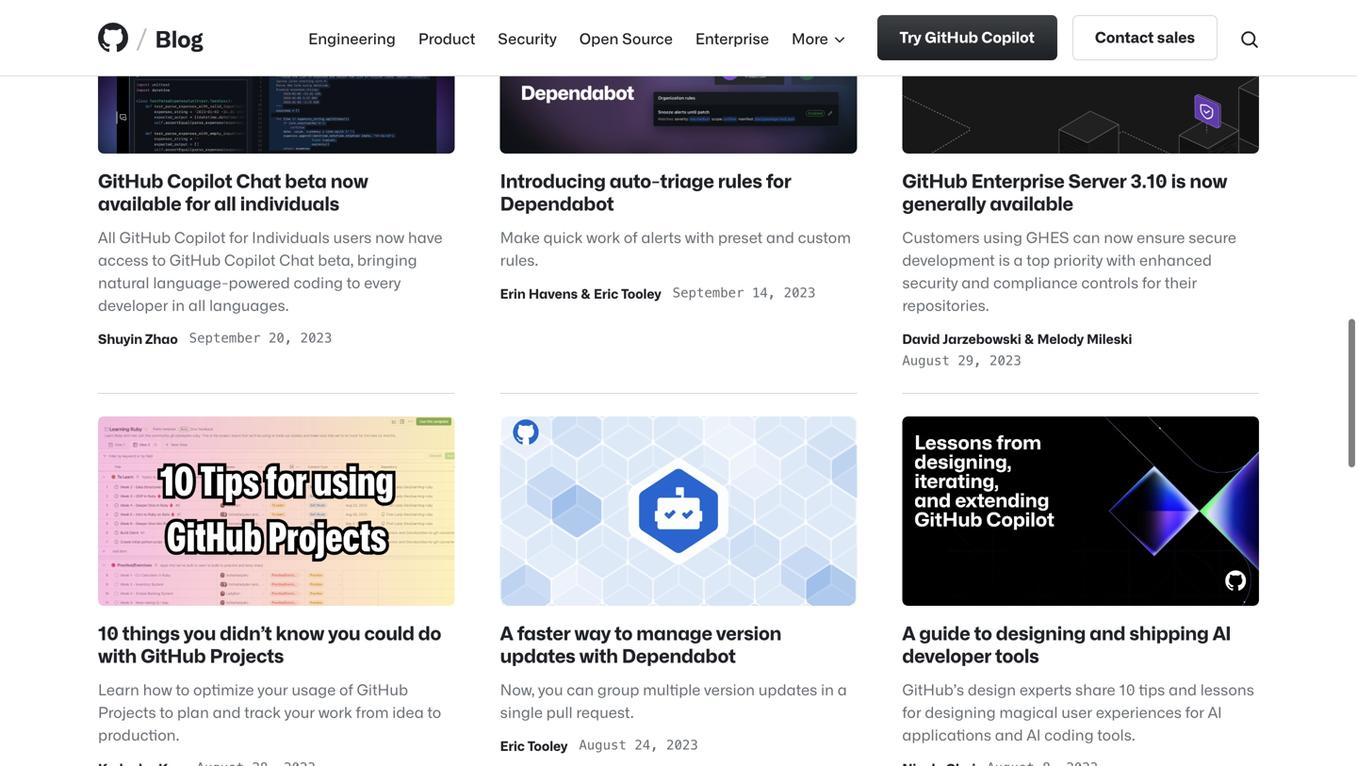 Task type: vqa. For each thing, say whether or not it's contained in the screenshot.
the leftmost Enterprise
yes



Task type: describe. For each thing, give the bounding box(es) containing it.
using
[[983, 228, 1023, 245]]

magical
[[1000, 703, 1058, 721]]

shuyin zhao link
[[98, 329, 178, 348]]

mileski
[[1087, 330, 1133, 346]]

ai inside a guide to designing and shipping ai developer tools
[[1213, 621, 1232, 644]]

and inside the make quick work of alerts with preset and custom rules.
[[766, 228, 795, 245]]

introducing auto-triage rules for dependabot link
[[500, 169, 791, 214]]

github's design experts share 10 tips and lessons for designing magical user experiences for ai applications and ai coding tools.
[[902, 680, 1255, 743]]

do
[[418, 621, 441, 644]]

to down beta,
[[347, 273, 361, 291]]

users
[[333, 228, 372, 245]]

open
[[580, 29, 619, 47]]

more
[[792, 29, 828, 47]]

track
[[244, 703, 281, 721]]

jarzebowski
[[943, 330, 1022, 346]]

enterprise inside the github enterprise server 3.10 is now generally available
[[972, 169, 1065, 191]]

version for multiple
[[704, 680, 755, 698]]

user
[[1062, 703, 1093, 721]]

tools.
[[1098, 725, 1136, 743]]

all inside all github copilot for individuals users now have access to github copilot chat beta, bringing natural language-powered coding to every developer in all languages.
[[188, 295, 206, 313]]

language-
[[153, 273, 229, 291]]

experiences
[[1096, 703, 1182, 721]]

developer inside a guide to designing and shipping ai developer tools
[[902, 644, 992, 666]]

a inside now, you can group multiple version updates in a single pull request.
[[838, 680, 847, 698]]

open source link
[[580, 26, 673, 49]]

lessons
[[1201, 680, 1255, 698]]

manage
[[637, 621, 713, 644]]

september for chat
[[189, 330, 261, 346]]

1 horizontal spatial you
[[328, 621, 360, 644]]

10 inside the github's design experts share 10 tips and lessons for designing magical user experiences for ai applications and ai coding tools.
[[1119, 680, 1136, 698]]

make quick work of alerts with preset and custom rules.
[[500, 228, 851, 268]]

/ blog
[[136, 19, 204, 56]]

alerts
[[641, 228, 682, 245]]

1 vertical spatial your
[[284, 703, 315, 721]]

to down how
[[160, 703, 174, 721]]

have
[[408, 228, 443, 245]]

to up plan
[[176, 680, 190, 698]]

for inside customers using ghes can now ensure secure development is a top priority with enhanced security and compliance controls for their repositories.
[[1142, 273, 1162, 291]]

share
[[1076, 680, 1116, 698]]

1 vertical spatial tooley
[[528, 738, 568, 754]]

try github copilot
[[900, 27, 1035, 45]]

try github copilot link
[[877, 15, 1058, 60]]

to inside a faster way to manage version updates with dependabot
[[615, 621, 633, 644]]

generally
[[902, 191, 986, 214]]

is inside customers using ghes can now ensure secure development is a top priority with enhanced security and compliance controls for their repositories.
[[999, 250, 1010, 268]]

with inside customers using ghes can now ensure secure development is a top priority with enhanced security and compliance controls for their repositories.
[[1107, 250, 1136, 268]]

quick
[[544, 228, 583, 245]]

single
[[500, 703, 543, 721]]

engineering
[[308, 29, 396, 47]]

product
[[418, 29, 475, 47]]

can inside customers using ghes can now ensure secure development is a top priority with enhanced security and compliance controls for their repositories.
[[1073, 228, 1101, 245]]

1 horizontal spatial eric tooley link
[[594, 284, 661, 302]]

havens
[[529, 285, 578, 301]]

blog
[[155, 24, 204, 51]]

plan
[[177, 703, 209, 721]]

dependabot inside introducing auto-triage rules for dependabot
[[500, 191, 614, 214]]

make
[[500, 228, 540, 245]]

for down lessons
[[1186, 703, 1205, 721]]

try
[[900, 27, 922, 45]]

and right tips
[[1169, 680, 1197, 698]]

is inside the github enterprise server 3.10 is now generally available
[[1171, 169, 1186, 191]]

available inside the github enterprise server 3.10 is now generally available
[[990, 191, 1074, 214]]

2023 for august 24, 2023
[[667, 738, 698, 753]]

learn how to optimize your usage of github projects to plan and track your work from idea to production.
[[98, 680, 441, 743]]

product link
[[418, 26, 475, 49]]

10 inside 10 things you didn't know you could do with github projects
[[98, 621, 119, 644]]

priority
[[1054, 250, 1103, 268]]

access
[[98, 250, 149, 268]]

server
[[1069, 169, 1127, 191]]

bringing
[[357, 250, 417, 268]]

open source
[[580, 29, 673, 47]]

more button
[[792, 26, 847, 49]]

customers using ghes can now ensure secure development is a top priority with enhanced security and compliance controls for their repositories.
[[902, 228, 1237, 313]]

and inside learn how to optimize your usage of github projects to plan and track your work from idea to production.
[[213, 703, 241, 721]]

now, you can group multiple version updates in a single pull request.
[[500, 680, 847, 721]]

know
[[276, 621, 324, 644]]

tools
[[996, 644, 1039, 666]]

triage
[[660, 169, 714, 191]]

david
[[902, 330, 940, 346]]

a guide to designing and shipping ai developer tools link
[[902, 621, 1232, 666]]

didn't
[[220, 621, 272, 644]]

2023 for september 20, 2023
[[300, 330, 332, 346]]

faster
[[517, 621, 571, 644]]

projects inside 10 things you didn't know you could do with github projects
[[210, 644, 284, 666]]

1 horizontal spatial tooley
[[621, 285, 661, 301]]

designing inside the github's design experts share 10 tips and lessons for designing magical user experiences for ai applications and ai coding tools.
[[925, 703, 996, 721]]

copilot inside github copilot chat beta now available for all individuals
[[167, 169, 232, 191]]

20,
[[269, 330, 292, 346]]

and inside customers using ghes can now ensure secure development is a top priority with enhanced security and compliance controls for their repositories.
[[962, 273, 990, 291]]

david jarzebowski & melody mileski august 29, 2023
[[902, 330, 1133, 368]]

& for eric
[[581, 285, 591, 301]]

melody
[[1038, 330, 1084, 346]]

10 things you didn't know you could do with github projects image
[[98, 417, 455, 606]]

1 vertical spatial eric tooley link
[[500, 736, 568, 755]]

of inside the make quick work of alerts with preset and custom rules.
[[624, 228, 638, 245]]

with inside 10 things you didn't know you could do with github projects
[[98, 644, 137, 666]]

repositories.
[[902, 295, 990, 313]]

experts
[[1020, 680, 1072, 698]]

chevron down image
[[832, 32, 847, 47]]

a faster way to manage version updates with dependabot image
[[500, 417, 857, 606]]

way
[[575, 621, 611, 644]]

github copilot chat beta now available for all individuals
[[98, 169, 368, 214]]

search toggle image
[[1241, 30, 1259, 49]]

all
[[98, 228, 116, 245]]

to right the idea
[[428, 703, 441, 721]]

rules
[[718, 169, 763, 191]]

updates for with
[[500, 644, 576, 666]]

github inside the github enterprise server 3.10 is now generally available
[[902, 169, 968, 191]]

and down the magical
[[995, 725, 1024, 743]]

a faster way to manage version updates with dependabot link
[[500, 621, 782, 666]]

and inside a guide to designing and shipping ai developer tools
[[1090, 621, 1126, 644]]

github copilot chat beta now available for all individuals link
[[98, 169, 368, 214]]

coding for experiences
[[1045, 725, 1094, 743]]

all github copilot for individuals users now have access to github copilot chat beta, bringing natural language-powered coding to every developer in all languages.
[[98, 228, 443, 313]]

customers
[[902, 228, 980, 245]]

updates for in
[[759, 680, 818, 698]]

visit github image
[[98, 23, 128, 53]]

29,
[[958, 353, 982, 368]]

chat inside github copilot chat beta now available for all individuals
[[236, 169, 281, 191]]

chat inside all github copilot for individuals users now have access to github copilot chat beta, bringing natural language-powered coding to every developer in all languages.
[[279, 250, 314, 268]]

2 vertical spatial ai
[[1027, 725, 1041, 743]]



Task type: locate. For each thing, give the bounding box(es) containing it.
work right quick
[[586, 228, 620, 245]]

0 horizontal spatial of
[[339, 680, 353, 698]]

0 horizontal spatial you
[[184, 621, 216, 644]]

1 vertical spatial projects
[[98, 703, 156, 721]]

eric down single
[[500, 738, 525, 754]]

in inside all github copilot for individuals users now have access to github copilot chat beta, bringing natural language-powered coding to every developer in all languages.
[[172, 295, 185, 313]]

1 a from the left
[[500, 621, 513, 644]]

1 vertical spatial september
[[189, 330, 261, 346]]

1 horizontal spatial available
[[990, 191, 1074, 214]]

14,
[[752, 285, 776, 301]]

1 vertical spatial version
[[704, 680, 755, 698]]

auto-
[[610, 169, 660, 191]]

now up secure
[[1190, 169, 1228, 191]]

a left faster
[[500, 621, 513, 644]]

github inside learn how to optimize your usage of github projects to plan and track your work from idea to production.
[[357, 680, 408, 698]]

1 vertical spatial eric
[[500, 738, 525, 754]]

you inside now, you can group multiple version updates in a single pull request.
[[538, 680, 563, 698]]

1 vertical spatial coding
[[1045, 725, 1094, 743]]

can up pull
[[567, 680, 594, 698]]

0 vertical spatial can
[[1073, 228, 1101, 245]]

chat down individuals
[[279, 250, 314, 268]]

projects up optimize
[[210, 644, 284, 666]]

optimize
[[193, 680, 254, 698]]

now inside github copilot chat beta now available for all individuals
[[331, 169, 368, 191]]

1 vertical spatial chat
[[279, 250, 314, 268]]

to right 'way'
[[615, 621, 633, 644]]

pull
[[546, 703, 573, 721]]

source
[[622, 29, 673, 47]]

melody mileski link
[[1038, 329, 1133, 348]]

github up 'language-'
[[169, 250, 221, 268]]

tooley down pull
[[528, 738, 568, 754]]

& right havens
[[581, 285, 591, 301]]

a for a guide to designing and shipping ai developer tools
[[902, 621, 916, 644]]

erin
[[500, 285, 526, 301]]

projects down learn
[[98, 703, 156, 721]]

version right multiple
[[704, 680, 755, 698]]

for down github's
[[902, 703, 922, 721]]

github right try
[[925, 27, 979, 45]]

0 vertical spatial tooley
[[621, 285, 661, 301]]

1 horizontal spatial dependabot
[[622, 644, 736, 666]]

could
[[364, 621, 415, 644]]

1 horizontal spatial can
[[1073, 228, 1101, 245]]

0 vertical spatial designing
[[996, 621, 1086, 644]]

2023 right the "20,"
[[300, 330, 332, 346]]

0 vertical spatial version
[[716, 621, 782, 644]]

0 vertical spatial dependabot
[[500, 191, 614, 214]]

0 horizontal spatial in
[[172, 295, 185, 313]]

beta,
[[318, 250, 354, 268]]

1 vertical spatial designing
[[925, 703, 996, 721]]

1 vertical spatial 10
[[1119, 680, 1136, 698]]

designing inside a guide to designing and shipping ai developer tools
[[996, 621, 1086, 644]]

10 left things
[[98, 621, 119, 644]]

0 horizontal spatial dependabot
[[500, 191, 614, 214]]

now,
[[500, 680, 535, 698]]

multiple
[[643, 680, 701, 698]]

of right usage
[[339, 680, 353, 698]]

github up how
[[141, 644, 206, 666]]

1 horizontal spatial 10
[[1119, 680, 1136, 698]]

for up 'language-'
[[185, 191, 210, 214]]

design
[[968, 680, 1016, 698]]

0 horizontal spatial august
[[579, 738, 627, 753]]

1 vertical spatial ai
[[1208, 703, 1222, 721]]

0 horizontal spatial can
[[567, 680, 594, 698]]

tooley down the make quick work of alerts with preset and custom rules. at the top
[[621, 285, 661, 301]]

contact sales
[[1095, 27, 1195, 45]]

0 vertical spatial your
[[258, 680, 288, 698]]

and down optimize
[[213, 703, 241, 721]]

2023 right 24,
[[667, 738, 698, 753]]

0 horizontal spatial is
[[999, 250, 1010, 268]]

languages.
[[209, 295, 289, 313]]

1 horizontal spatial a
[[902, 621, 916, 644]]

custom
[[798, 228, 851, 245]]

& left melody
[[1024, 330, 1035, 346]]

with inside a faster way to manage version updates with dependabot
[[579, 644, 618, 666]]

0 vertical spatial eric
[[594, 285, 619, 301]]

david jarzebowski link
[[902, 329, 1022, 348]]

2 a from the left
[[902, 621, 916, 644]]

0 vertical spatial enterprise
[[696, 29, 769, 47]]

natural
[[98, 273, 150, 291]]

applications
[[902, 725, 992, 743]]

a guide to designing and shipping ai developer tools image
[[902, 417, 1259, 606]]

eric tooley link
[[594, 284, 661, 302], [500, 736, 568, 755]]

1 vertical spatial work
[[318, 703, 352, 721]]

0 horizontal spatial a
[[838, 680, 847, 698]]

0 vertical spatial in
[[172, 295, 185, 313]]

usage
[[292, 680, 336, 698]]

2023 down jarzebowski
[[990, 353, 1022, 368]]

eric tooley
[[500, 738, 568, 754]]

0 horizontal spatial september
[[189, 330, 261, 346]]

ai
[[1213, 621, 1232, 644], [1208, 703, 1222, 721], [1027, 725, 1041, 743]]

and down development
[[962, 273, 990, 291]]

1 horizontal spatial &
[[1024, 330, 1035, 346]]

2 horizontal spatial you
[[538, 680, 563, 698]]

1 horizontal spatial projects
[[210, 644, 284, 666]]

updates inside a faster way to manage version updates with dependabot
[[500, 644, 576, 666]]

and right preset on the right top of the page
[[766, 228, 795, 245]]

1 horizontal spatial in
[[821, 680, 834, 698]]

coding inside all github copilot for individuals users now have access to github copilot chat beta, bringing natural language-powered coding to every developer in all languages.
[[294, 273, 343, 291]]

you right know
[[328, 621, 360, 644]]

for inside github copilot chat beta now available for all individuals
[[185, 191, 210, 214]]

designing up applications
[[925, 703, 996, 721]]

0 vertical spatial is
[[1171, 169, 1186, 191]]

updates
[[500, 644, 576, 666], [759, 680, 818, 698]]

0 horizontal spatial tooley
[[528, 738, 568, 754]]

0 horizontal spatial available
[[98, 191, 181, 214]]

september 14, 2023
[[673, 285, 816, 301]]

1 horizontal spatial eric
[[594, 285, 619, 301]]

1 horizontal spatial august
[[902, 353, 950, 368]]

with up learn
[[98, 644, 137, 666]]

dependabot
[[500, 191, 614, 214], [622, 644, 736, 666]]

version inside now, you can group multiple version updates in a single pull request.
[[704, 680, 755, 698]]

available inside github copilot chat beta now available for all individuals
[[98, 191, 181, 214]]

to inside a guide to designing and shipping ai developer tools
[[974, 621, 992, 644]]

you left didn't
[[184, 621, 216, 644]]

individuals
[[252, 228, 330, 245]]

1 horizontal spatial developer
[[902, 644, 992, 666]]

with up group
[[579, 644, 618, 666]]

ai down the magical
[[1027, 725, 1041, 743]]

things
[[122, 621, 180, 644]]

eric right havens
[[594, 285, 619, 301]]

1 vertical spatial of
[[339, 680, 353, 698]]

rules.
[[500, 250, 539, 268]]

enterprise left more
[[696, 29, 769, 47]]

enterprise
[[696, 29, 769, 47], [972, 169, 1065, 191]]

1 horizontal spatial of
[[624, 228, 638, 245]]

/
[[136, 19, 148, 56]]

with inside the make quick work of alerts with preset and custom rules.
[[685, 228, 715, 245]]

ai right shipping
[[1213, 621, 1232, 644]]

1 vertical spatial is
[[999, 250, 1010, 268]]

september
[[673, 285, 744, 301], [189, 330, 261, 346]]

1 available from the left
[[98, 191, 181, 214]]

for inside introducing auto-triage rules for dependabot
[[766, 169, 791, 191]]

security
[[902, 273, 958, 291]]

can up priority
[[1073, 228, 1101, 245]]

shuyin zhao
[[98, 330, 178, 346]]

1 vertical spatial updates
[[759, 680, 818, 698]]

of left alerts
[[624, 228, 638, 245]]

a inside customers using ghes can now ensure secure development is a top priority with enhanced security and compliance controls for their repositories.
[[1014, 250, 1023, 268]]

ai down lessons
[[1208, 703, 1222, 721]]

0 horizontal spatial updates
[[500, 644, 576, 666]]

developer down natural
[[98, 295, 168, 313]]

a guide to designing and shipping ai developer tools
[[902, 621, 1232, 666]]

a left github's
[[838, 680, 847, 698]]

eric tooley link down alerts
[[594, 284, 661, 302]]

you up pull
[[538, 680, 563, 698]]

0 vertical spatial september
[[673, 285, 744, 301]]

0 horizontal spatial &
[[581, 285, 591, 301]]

their
[[1165, 273, 1197, 291]]

you
[[184, 621, 216, 644], [328, 621, 360, 644], [538, 680, 563, 698]]

with
[[685, 228, 715, 245], [1107, 250, 1136, 268], [98, 644, 137, 666], [579, 644, 618, 666]]

can
[[1073, 228, 1101, 245], [567, 680, 594, 698]]

now left ensure
[[1104, 228, 1134, 245]]

0 vertical spatial projects
[[210, 644, 284, 666]]

to right access
[[152, 250, 166, 268]]

can inside now, you can group multiple version updates in a single pull request.
[[567, 680, 594, 698]]

2023 inside david jarzebowski & melody mileski august 29, 2023
[[990, 353, 1022, 368]]

version right "manage"
[[716, 621, 782, 644]]

chat left beta
[[236, 169, 281, 191]]

coding down beta,
[[294, 273, 343, 291]]

group
[[598, 680, 640, 698]]

your
[[258, 680, 288, 698], [284, 703, 315, 721]]

0 horizontal spatial all
[[188, 295, 206, 313]]

for left their
[[1142, 273, 1162, 291]]

developer up github's
[[902, 644, 992, 666]]

0 horizontal spatial a
[[500, 621, 513, 644]]

0 vertical spatial of
[[624, 228, 638, 245]]

a inside a guide to designing and shipping ai developer tools
[[902, 621, 916, 644]]

eric tooley link down single
[[500, 736, 568, 755]]

all inside github copilot chat beta now available for all individuals
[[214, 191, 236, 214]]

for down github copilot chat beta now available for all individuals
[[229, 228, 248, 245]]

github enterprise server 3.10 is now generally available
[[902, 169, 1228, 214]]

0 vertical spatial updates
[[500, 644, 576, 666]]

1 vertical spatial dependabot
[[622, 644, 736, 666]]

2023 right 14,
[[784, 285, 816, 301]]

1 horizontal spatial coding
[[1045, 725, 1094, 743]]

a for a faster way to manage version updates with dependabot
[[500, 621, 513, 644]]

version for manage
[[716, 621, 782, 644]]

now right beta
[[331, 169, 368, 191]]

10 things you didn't know you could do with github projects link
[[98, 621, 441, 666]]

now inside the github enterprise server 3.10 is now generally available
[[1190, 169, 1228, 191]]

1 horizontal spatial work
[[586, 228, 620, 245]]

work inside the make quick work of alerts with preset and custom rules.
[[586, 228, 620, 245]]

24,
[[635, 738, 659, 753]]

is down using
[[999, 250, 1010, 268]]

blog link
[[155, 21, 204, 55]]

all down 'language-'
[[188, 295, 206, 313]]

1 vertical spatial can
[[567, 680, 594, 698]]

github up customers in the top of the page
[[902, 169, 968, 191]]

all left individuals
[[214, 191, 236, 214]]

0 vertical spatial a
[[1014, 250, 1023, 268]]

1 horizontal spatial september
[[673, 285, 744, 301]]

projects inside learn how to optimize your usage of github projects to plan and track your work from idea to production.
[[98, 703, 156, 721]]

for right rules at top right
[[766, 169, 791, 191]]

1 vertical spatial all
[[188, 295, 206, 313]]

now inside all github copilot for individuals users now have access to github copilot chat beta, bringing natural language-powered coding to every developer in all languages.
[[375, 228, 405, 245]]

0 horizontal spatial coding
[[294, 273, 343, 291]]

0 horizontal spatial 10
[[98, 621, 119, 644]]

3.10
[[1131, 169, 1168, 191]]

with right alerts
[[685, 228, 715, 245]]

coding inside the github's design experts share 10 tips and lessons for designing magical user experiences for ai applications and ai coding tools.
[[1045, 725, 1094, 743]]

dependabot up multiple
[[622, 644, 736, 666]]

github up from
[[357, 680, 408, 698]]

0 horizontal spatial enterprise
[[696, 29, 769, 47]]

security
[[498, 29, 557, 47]]

updates inside now, you can group multiple version updates in a single pull request.
[[759, 680, 818, 698]]

your up track
[[258, 680, 288, 698]]

0 vertical spatial all
[[214, 191, 236, 214]]

coding
[[294, 273, 343, 291], [1045, 725, 1094, 743]]

0 vertical spatial eric tooley link
[[594, 284, 661, 302]]

0 vertical spatial developer
[[98, 295, 168, 313]]

10 left tips
[[1119, 680, 1136, 698]]

now up bringing
[[375, 228, 405, 245]]

august down "david"
[[902, 353, 950, 368]]

your down usage
[[284, 703, 315, 721]]

a
[[1014, 250, 1023, 268], [838, 680, 847, 698]]

1 horizontal spatial all
[[214, 191, 236, 214]]

compliance
[[994, 273, 1078, 291]]

september down languages.
[[189, 330, 261, 346]]

of inside learn how to optimize your usage of github projects to plan and track your work from idea to production.
[[339, 680, 353, 698]]

individuals
[[240, 191, 340, 214]]

august down request.
[[579, 738, 627, 753]]

github inside 10 things you didn't know you could do with github projects
[[141, 644, 206, 666]]

dependabot inside a faster way to manage version updates with dependabot
[[622, 644, 736, 666]]

is right 3.10 on the top of the page
[[1171, 169, 1186, 191]]

2 available from the left
[[990, 191, 1074, 214]]

dependabot up quick
[[500, 191, 614, 214]]

designing up experts
[[996, 621, 1086, 644]]

beta
[[285, 169, 327, 191]]

production.
[[98, 725, 180, 743]]

1 vertical spatial enterprise
[[972, 169, 1065, 191]]

erin havens link
[[500, 284, 578, 302]]

how
[[143, 680, 172, 698]]

enterprise link
[[696, 26, 769, 49]]

every
[[364, 273, 401, 291]]

and up share
[[1090, 621, 1126, 644]]

developer inside all github copilot for individuals users now have access to github copilot chat beta, bringing natural language-powered coding to every developer in all languages.
[[98, 295, 168, 313]]

now inside customers using ghes can now ensure secure development is a top priority with enhanced security and compliance controls for their repositories.
[[1104, 228, 1134, 245]]

0 horizontal spatial projects
[[98, 703, 156, 721]]

for
[[766, 169, 791, 191], [185, 191, 210, 214], [229, 228, 248, 245], [1142, 273, 1162, 291], [902, 703, 922, 721], [1186, 703, 1205, 721]]

version inside a faster way to manage version updates with dependabot
[[716, 621, 782, 644]]

github inside github copilot chat beta now available for all individuals
[[98, 169, 163, 191]]

work inside learn how to optimize your usage of github projects to plan and track your work from idea to production.
[[318, 703, 352, 721]]

coding down user
[[1045, 725, 1094, 743]]

guide
[[920, 621, 971, 644]]

work down usage
[[318, 703, 352, 721]]

top
[[1027, 250, 1050, 268]]

& for melody
[[1024, 330, 1035, 346]]

enterprise up using
[[972, 169, 1065, 191]]

to right guide
[[974, 621, 992, 644]]

& inside david jarzebowski & melody mileski august 29, 2023
[[1024, 330, 1035, 346]]

coding for chat
[[294, 273, 343, 291]]

work
[[586, 228, 620, 245], [318, 703, 352, 721]]

shipping
[[1130, 621, 1209, 644]]

engineering link
[[308, 26, 396, 49]]

github up access
[[119, 228, 171, 245]]

1 vertical spatial august
[[579, 738, 627, 753]]

0 horizontal spatial eric
[[500, 738, 525, 754]]

0 horizontal spatial developer
[[98, 295, 168, 313]]

in inside now, you can group multiple version updates in a single pull request.
[[821, 680, 834, 698]]

august inside david jarzebowski & melody mileski august 29, 2023
[[902, 353, 950, 368]]

chat
[[236, 169, 281, 191], [279, 250, 314, 268]]

1 horizontal spatial updates
[[759, 680, 818, 698]]

available up all
[[98, 191, 181, 214]]

available up ghes on the right of page
[[990, 191, 1074, 214]]

controls
[[1082, 273, 1139, 291]]

github up all
[[98, 169, 163, 191]]

0 vertical spatial work
[[586, 228, 620, 245]]

a left guide
[[902, 621, 916, 644]]

0 vertical spatial 10
[[98, 621, 119, 644]]

with up controls
[[1107, 250, 1136, 268]]

to
[[152, 250, 166, 268], [347, 273, 361, 291], [615, 621, 633, 644], [974, 621, 992, 644], [176, 680, 190, 698], [160, 703, 174, 721], [428, 703, 441, 721]]

0 vertical spatial coding
[[294, 273, 343, 291]]

version
[[716, 621, 782, 644], [704, 680, 755, 698]]

0 horizontal spatial work
[[318, 703, 352, 721]]

erin havens & eric tooley
[[500, 285, 661, 301]]

september for triage
[[673, 285, 744, 301]]

preset
[[718, 228, 763, 245]]

contact sales link
[[1073, 15, 1218, 60]]

1 horizontal spatial is
[[1171, 169, 1186, 191]]

a left top
[[1014, 250, 1023, 268]]

1 vertical spatial a
[[838, 680, 847, 698]]

10 things you didn't know you could do with github projects
[[98, 621, 441, 666]]

august 24, 2023
[[579, 738, 698, 753]]

1 horizontal spatial a
[[1014, 250, 1023, 268]]

1 vertical spatial developer
[[902, 644, 992, 666]]

0 vertical spatial chat
[[236, 169, 281, 191]]

1 horizontal spatial enterprise
[[972, 169, 1065, 191]]

idea
[[392, 703, 424, 721]]

0 vertical spatial ai
[[1213, 621, 1232, 644]]

0 horizontal spatial eric tooley link
[[500, 736, 568, 755]]

a inside a faster way to manage version updates with dependabot
[[500, 621, 513, 644]]

&
[[581, 285, 591, 301], [1024, 330, 1035, 346]]

github's
[[902, 680, 965, 698]]

september left 14,
[[673, 285, 744, 301]]

september 20, 2023
[[189, 330, 332, 346]]

2023 for september 14, 2023
[[784, 285, 816, 301]]

0 vertical spatial &
[[581, 285, 591, 301]]

0 vertical spatial august
[[902, 353, 950, 368]]

for inside all github copilot for individuals users now have access to github copilot chat beta, bringing natural language-powered coding to every developer in all languages.
[[229, 228, 248, 245]]

secure
[[1189, 228, 1237, 245]]

1 vertical spatial in
[[821, 680, 834, 698]]

1 vertical spatial &
[[1024, 330, 1035, 346]]



